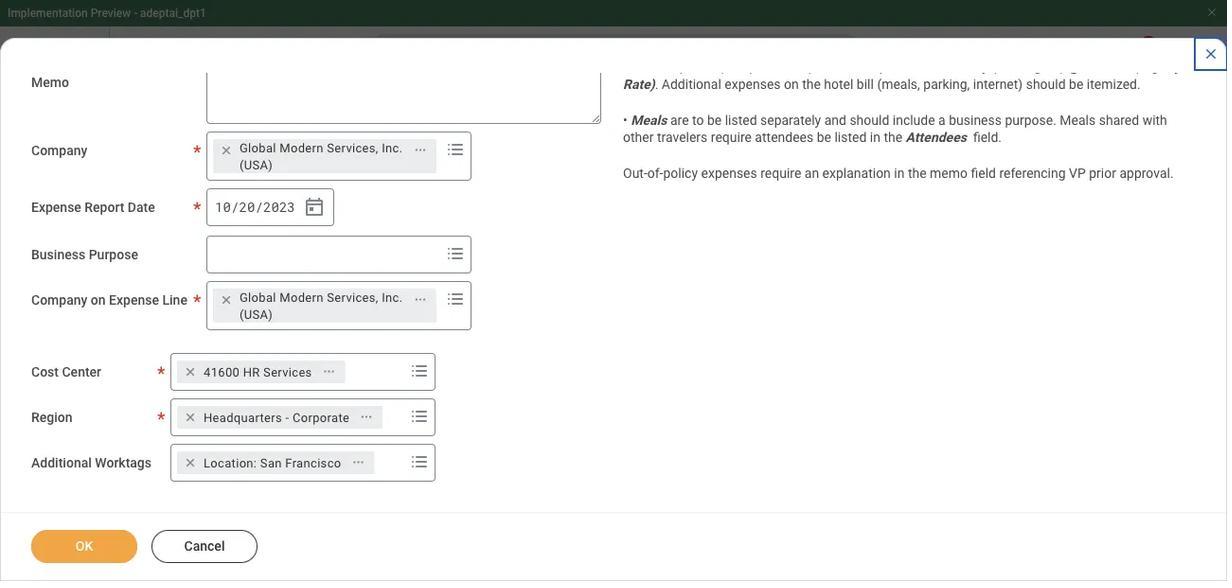 Task type: locate. For each thing, give the bounding box(es) containing it.
01/10/2023 down 'corporate' in the left bottom of the page
[[291, 434, 352, 447]]

car
[[403, 480, 421, 494]]

card inside credit card transaction transaction status
[[160, 336, 184, 350]]

global modern services, inc. (usa) element
[[240, 139, 403, 173], [240, 289, 403, 323]]

of-
[[648, 165, 664, 181]]

lodging link
[[403, 430, 444, 447]]

2 modern from the top
[[280, 290, 324, 304]]

new element for car rental & fuel
[[180, 477, 202, 494]]

2 vertical spatial new
[[180, 480, 202, 494]]

global down my expense transactions
[[240, 140, 276, 155]]

global left 37
[[240, 290, 276, 304]]

close environment banner image
[[1207, 7, 1218, 18]]

0 vertical spatial closed element
[[180, 523, 214, 540]]

expense inside popup button
[[404, 352, 447, 365]]

x small image inside 41600 hr services, press delete to clear value. option
[[181, 363, 200, 382]]

of
[[1009, 59, 1021, 74]]

x small image for center
[[181, 363, 200, 382]]

global modern services, inc. (usa) up edit
[[240, 140, 403, 172]]

1 vertical spatial (usa)
[[240, 307, 273, 321]]

1 new from the top
[[180, 388, 202, 401]]

2 vertical spatial new element
[[180, 477, 202, 494]]

require right travelers
[[711, 130, 752, 146]]

the down include
[[884, 130, 903, 146]]

an
[[805, 165, 820, 181]]

expense up airfare link
[[404, 352, 447, 365]]

cost
[[31, 365, 59, 380]]

0 vertical spatial listed
[[725, 112, 758, 128]]

additional
[[662, 77, 722, 92], [31, 455, 92, 471]]

dollar image
[[19, 348, 42, 370]]

1 vertical spatial inc.
[[382, 290, 403, 304]]

card up status
[[160, 336, 184, 350]]

1 vertical spatial services,
[[327, 290, 379, 304]]

1 global modern services, inc. (usa), press delete to clear value. option from the top
[[213, 139, 437, 173]]

(3)
[[257, 299, 273, 313]]

a
[[939, 112, 946, 128]]

francisco
[[285, 456, 342, 470]]

1 / from the left
[[231, 198, 239, 216]]

prompts image for on
[[444, 288, 467, 311]]

report
[[225, 174, 264, 189], [85, 200, 124, 215]]

0 vertical spatial related actions image
[[414, 144, 427, 157]]

the down expense (rate plus taxes) must be reported as
[[803, 77, 821, 92]]

(usa) left 37
[[240, 307, 273, 321]]

new element for airfare
[[180, 384, 202, 401]]

3 new from the top
[[180, 480, 202, 494]]

card up "credit card transaction" popup button
[[154, 299, 179, 313]]

implementation
[[8, 7, 88, 20]]

1 vertical spatial global modern services, inc. (usa)
[[240, 290, 403, 321]]

2 vertical spatial the
[[908, 165, 927, 181]]

global modern services, inc. (usa)
[[240, 140, 403, 172], [240, 290, 403, 321]]

meals left shared
[[1061, 112, 1096, 128]]

dialog
[[0, 0, 1228, 582]]

inc. up edit my expense transactions at the left top
[[382, 140, 403, 155]]

1 x small image from the top
[[181, 363, 200, 382]]

01/10/2023 down francisco
[[291, 480, 352, 494]]

expense (rate plus taxes) must be reported as
[[663, 59, 939, 74]]

3 new element from the top
[[180, 477, 202, 494]]

1 vertical spatial 01/10/2023
[[291, 434, 352, 447]]

global
[[240, 140, 276, 155], [240, 290, 276, 304]]

0 vertical spatial -
[[134, 7, 137, 20]]

x small image inside headquarters - corporate, press delete to clear value. option
[[181, 408, 200, 427]]

listed down and
[[835, 130, 867, 146]]

5 row from the top
[[117, 557, 1182, 582]]

x small image left (3)
[[217, 291, 236, 310]]

quick
[[117, 247, 148, 261]]

1 vertical spatial transactions
[[435, 174, 512, 189]]

my
[[99, 108, 125, 130], [360, 174, 379, 189]]

vp
[[1070, 165, 1086, 181]]

global modern services, inc. (usa), press delete to clear value. option up edit
[[213, 139, 437, 173]]

2 global modern services, inc. (usa) element from the top
[[240, 289, 403, 323]]

0 horizontal spatial my
[[99, 108, 125, 130]]

1 horizontal spatial additional
[[662, 77, 722, 92]]

my inside button
[[360, 174, 379, 189]]

related actions image right 'corporate' in the left bottom of the page
[[360, 411, 373, 424]]

0 vertical spatial in
[[870, 130, 881, 146]]

new for airfare
[[180, 388, 202, 401]]

0 horizontal spatial require
[[711, 130, 752, 146]]

1 vertical spatial new
[[180, 434, 202, 447]]

0 vertical spatial x small image
[[181, 363, 200, 382]]

3 row from the top
[[117, 418, 1182, 464]]

should inside are to be listed separately and should include a business purpose. meals shared with other travelers require attendees be listed in the
[[850, 112, 890, 128]]

services, for company
[[327, 140, 379, 155]]

export to excel image
[[1122, 112, 1144, 135]]

date left prompts image
[[355, 352, 379, 365]]

card
[[154, 299, 179, 313], [160, 336, 184, 350]]

2 services, from the top
[[327, 290, 379, 304]]

(usa)
[[240, 158, 273, 172], [240, 307, 273, 321]]

related actions image down 'transaction date'
[[323, 365, 336, 379]]

1 horizontal spatial meals
[[1061, 112, 1096, 128]]

1 vertical spatial closed element
[[180, 569, 214, 582]]

1 global from the top
[[240, 140, 276, 155]]

0 horizontal spatial should
[[850, 112, 890, 128]]

41600 hr services element
[[204, 364, 312, 381]]

taxes)
[[778, 59, 814, 74]]

0 vertical spatial services,
[[327, 140, 379, 155]]

/ right '20'
[[255, 198, 263, 216]]

on down business purpose
[[91, 293, 106, 308]]

2 row from the top
[[117, 371, 1182, 418]]

1 vertical spatial date
[[355, 352, 379, 365]]

(usa) for company on expense line
[[240, 307, 273, 321]]

0 vertical spatial report
[[225, 174, 264, 189]]

transaction up services
[[292, 352, 353, 365]]

1 vertical spatial should
[[850, 112, 890, 128]]

2 company from the top
[[31, 293, 87, 308]]

2 column header from the left
[[657, 318, 835, 371]]

1 vertical spatial card
[[160, 336, 184, 350]]

1 vertical spatial related actions image
[[360, 411, 373, 424]]

2 new element from the top
[[180, 430, 202, 447]]

1 horizontal spatial require
[[761, 165, 802, 181]]

2 (usa) from the top
[[240, 307, 273, 321]]

services, right items
[[327, 290, 379, 304]]

1 inc. from the top
[[382, 140, 403, 155]]

meals
[[631, 112, 667, 128], [1061, 112, 1096, 128]]

referencing
[[1000, 165, 1066, 181]]

1 vertical spatial listed
[[835, 130, 867, 146]]

corporate
[[293, 410, 350, 425]]

1 horizontal spatial -
[[286, 410, 289, 425]]

expense up 10
[[171, 174, 221, 189]]

cancel
[[184, 539, 225, 555]]

credit down company on expense line
[[127, 336, 157, 350]]

1 horizontal spatial listed
[[835, 130, 867, 146]]

report up purpose
[[85, 200, 124, 215]]

0 vertical spatial inc.
[[382, 140, 403, 155]]

closed element inside row
[[180, 523, 214, 540]]

0 horizontal spatial /
[[231, 198, 239, 216]]

credit
[[117, 299, 151, 313], [127, 336, 157, 350]]

transaction date
[[292, 352, 379, 365]]

0 horizontal spatial listed
[[725, 112, 758, 128]]

0 horizontal spatial on
[[91, 293, 106, 308]]

memo
[[31, 75, 69, 90]]

credit card transactions (3) 37 items
[[117, 299, 324, 313]]

closed row
[[117, 511, 1182, 557]]

should down nights)
[[1027, 77, 1066, 92]]

0 vertical spatial the
[[803, 77, 821, 92]]

credit left line
[[117, 299, 151, 313]]

(usa) up 10 / 20 / 2023
[[240, 158, 273, 172]]

listed right to
[[725, 112, 758, 128]]

closed element down cancel button
[[180, 569, 214, 582]]

0 horizontal spatial related actions image
[[323, 365, 336, 379]]

prompts image down edit my expense transactions button
[[444, 242, 467, 265]]

status
[[180, 352, 213, 365]]

related actions image inside "location: san francisco, press delete to clear value." option
[[352, 456, 365, 470]]

company for company
[[31, 143, 87, 158]]

my expense transactions
[[99, 108, 316, 130]]

0 vertical spatial require
[[711, 130, 752, 146]]

closed element down location:
[[180, 523, 214, 540]]

expense item button
[[396, 319, 573, 371]]

1 vertical spatial x small image
[[181, 454, 200, 473]]

0 horizontal spatial -
[[134, 7, 137, 20]]

expenses down "plus"
[[725, 77, 781, 92]]

1 row from the top
[[117, 318, 1182, 371]]

1 vertical spatial global
[[240, 290, 276, 304]]

new for lodging
[[180, 434, 202, 447]]

transactions
[[205, 108, 316, 130], [435, 174, 512, 189], [182, 299, 254, 313]]

modern for company
[[280, 140, 324, 155]]

2 new from the top
[[180, 434, 202, 447]]

0 vertical spatial credit
[[117, 299, 151, 313]]

1 vertical spatial require
[[761, 165, 802, 181]]

transactions inside button
[[435, 174, 512, 189]]

1 column header from the left
[[574, 318, 657, 371]]

1 closed element from the top
[[180, 523, 214, 540]]

x small image left the headquarters
[[181, 408, 200, 427]]

0 horizontal spatial additional
[[31, 455, 92, 471]]

company down the credit card image
[[31, 293, 87, 308]]

prompts image up expense item popup button
[[444, 288, 467, 311]]

services
[[263, 365, 312, 379]]

1 horizontal spatial date
[[355, 352, 379, 365]]

1 vertical spatial -
[[286, 410, 289, 425]]

0 vertical spatial transactions
[[205, 108, 316, 130]]

0 vertical spatial expenses
[[725, 77, 781, 92]]

- right preview
[[134, 7, 137, 20]]

inc. up transaction date popup button
[[382, 290, 403, 304]]

the left memo
[[908, 165, 927, 181]]

item
[[450, 352, 473, 365]]

meals up other
[[631, 112, 667, 128]]

0 vertical spatial on
[[784, 77, 799, 92]]

field
[[972, 165, 997, 181]]

0 vertical spatial new element
[[180, 384, 202, 401]]

0 vertical spatial modern
[[280, 140, 324, 155]]

prompts image for worktags
[[408, 451, 431, 473]]

expense up business
[[31, 200, 81, 215]]

travelers
[[657, 130, 708, 146]]

should right and
[[850, 112, 890, 128]]

6 column header from the left
[[1099, 318, 1182, 371]]

modern up calendar icon at the top of page
[[280, 140, 324, 155]]

related actions image up edit my expense transactions at the left top
[[414, 144, 427, 157]]

related actions image
[[414, 293, 427, 307], [360, 411, 373, 424], [352, 456, 365, 470]]

expenses right 'policy'
[[702, 165, 758, 181]]

1 horizontal spatial on
[[784, 77, 799, 92]]

0 vertical spatial global modern services, inc. (usa) element
[[240, 139, 403, 173]]

be
[[851, 59, 865, 74], [1070, 77, 1084, 92], [708, 112, 722, 128], [817, 130, 832, 146]]

modern right (3)
[[280, 290, 324, 304]]

1 vertical spatial on
[[91, 293, 106, 308]]

1 modern from the top
[[280, 140, 324, 155]]

global modern services, inc. (usa), press delete to clear value. option down the business purpose field
[[213, 289, 437, 323]]

be up bill on the right of page
[[851, 59, 865, 74]]

require
[[711, 130, 752, 146], [761, 165, 802, 181]]

edit
[[334, 174, 357, 189]]

2 global from the top
[[240, 290, 276, 304]]

location: san francisco element
[[204, 455, 342, 472]]

0 vertical spatial x small image
[[217, 141, 236, 160]]

closed
[[180, 527, 214, 540]]

report up '20'
[[225, 174, 264, 189]]

/
[[231, 198, 239, 216], [255, 198, 263, 216]]

additional down the region on the left bottom
[[31, 455, 92, 471]]

1 horizontal spatial the
[[884, 130, 903, 146]]

company up expense report date
[[31, 143, 87, 158]]

global modern services, inc. (usa) down the business purpose field
[[240, 290, 403, 321]]

2 01/10/2023 from the top
[[291, 434, 352, 447]]

should
[[1027, 77, 1066, 92], [850, 112, 890, 128]]

0 horizontal spatial date
[[128, 200, 155, 215]]

1 vertical spatial my
[[360, 174, 379, 189]]

0 vertical spatial should
[[1027, 77, 1066, 92]]

1 company from the top
[[31, 143, 87, 158]]

date inside popup button
[[355, 352, 379, 365]]

global modern services, inc. (usa), press delete to clear value. option
[[213, 139, 437, 173], [213, 289, 437, 323]]

1 vertical spatial company
[[31, 293, 87, 308]]

1 01/10/2023 from the top
[[291, 388, 352, 401]]

2 vertical spatial related actions image
[[352, 456, 365, 470]]

plus
[[750, 59, 774, 74]]

0 vertical spatial card
[[154, 299, 179, 313]]

my up expense report date
[[99, 108, 125, 130]]

1 (usa) from the top
[[240, 158, 273, 172]]

transaction up status
[[180, 336, 241, 350]]

41600 hr services, press delete to clear value. option
[[177, 361, 345, 383]]

2 vertical spatial 01/10/2023
[[291, 480, 352, 494]]

0 vertical spatial company
[[31, 143, 87, 158]]

0 vertical spatial 01/10/2023
[[291, 388, 352, 401]]

closed element containing closed
[[180, 523, 214, 540]]

on down taxes)
[[784, 77, 799, 92]]

prompts image
[[444, 138, 467, 161], [444, 242, 467, 265], [444, 288, 467, 311], [408, 405, 431, 428], [408, 451, 431, 473]]

1 new element from the top
[[180, 384, 202, 401]]

- left 'corporate' in the left bottom of the page
[[286, 410, 289, 425]]

related actions image for cost center
[[323, 365, 336, 379]]

transaction inside popup button
[[292, 352, 353, 365]]

out-of-policy expenses require an explanation in the memo field referencing vp prior approval.
[[623, 165, 1174, 181]]

2 inc. from the top
[[382, 290, 403, 304]]

date
[[128, 200, 155, 215], [355, 352, 379, 365]]

2 meals from the left
[[1061, 112, 1096, 128]]

x small image
[[217, 141, 236, 160], [217, 291, 236, 310], [181, 408, 200, 427]]

1 vertical spatial the
[[884, 130, 903, 146]]

01/10/2023 for airfare
[[291, 388, 352, 401]]

1 vertical spatial global modern services, inc. (usa) element
[[240, 289, 403, 323]]

2 vertical spatial x small image
[[181, 408, 200, 427]]

global modern services, inc. (usa) for company on expense line
[[240, 290, 403, 321]]

expenses
[[725, 77, 781, 92], [702, 165, 758, 181]]

in up explanation
[[870, 130, 881, 146]]

3 01/10/2023 from the top
[[291, 480, 352, 494]]

01/10/2023 up 'corporate' in the left bottom of the page
[[291, 388, 352, 401]]

0 vertical spatial related actions image
[[414, 293, 427, 307]]

0 horizontal spatial meals
[[631, 112, 667, 128]]

0 vertical spatial new
[[180, 388, 202, 401]]

1 horizontal spatial report
[[225, 174, 264, 189]]

2 vertical spatial transactions
[[182, 299, 254, 313]]

cell
[[574, 371, 657, 418], [657, 371, 835, 418], [835, 371, 947, 418], [947, 371, 1030, 418], [1030, 371, 1099, 418], [1099, 371, 1182, 418], [574, 418, 657, 464], [657, 418, 835, 464], [835, 418, 947, 464], [947, 418, 1030, 464], [1030, 418, 1099, 464], [1099, 418, 1182, 464], [574, 464, 657, 511], [657, 464, 835, 511], [835, 464, 947, 511], [947, 464, 1030, 511], [1030, 464, 1099, 511], [1099, 464, 1182, 511], [284, 511, 396, 557], [396, 511, 574, 557], [574, 511, 657, 557], [657, 511, 835, 557], [835, 511, 947, 557], [947, 511, 1030, 557], [1030, 511, 1099, 557], [1099, 511, 1182, 557], [574, 557, 657, 582]]

x small image
[[181, 363, 200, 382], [181, 454, 200, 473]]

1 global modern services, inc. (usa) from the top
[[240, 140, 403, 172]]

x small image for company on expense line
[[217, 291, 236, 310]]

1 vertical spatial related actions image
[[323, 365, 336, 379]]

/ right 10
[[231, 198, 239, 216]]

0 vertical spatial global modern services, inc. (usa)
[[240, 140, 403, 172]]

expense left line
[[109, 293, 159, 308]]

column header
[[574, 318, 657, 371], [657, 318, 835, 371], [835, 318, 947, 371], [947, 318, 1030, 371], [1030, 318, 1099, 371], [1099, 318, 1182, 371]]

x small image down my expense transactions
[[217, 141, 236, 160]]

in right explanation
[[895, 165, 905, 181]]

(meals,
[[878, 77, 921, 92]]

expense
[[129, 108, 201, 130], [171, 174, 221, 189], [382, 174, 432, 189], [31, 200, 81, 215], [109, 293, 159, 308], [404, 352, 447, 365]]

transaction
[[180, 336, 241, 350], [127, 352, 187, 365], [292, 352, 353, 365]]

related actions image right francisco
[[352, 456, 365, 470]]

1 horizontal spatial my
[[360, 174, 379, 189]]

1 vertical spatial global modern services, inc. (usa), press delete to clear value. option
[[213, 289, 437, 323]]

headquarters
[[204, 410, 282, 425]]

prompts image up lodging link
[[408, 405, 431, 428]]

date down create
[[128, 200, 155, 215]]

0 vertical spatial date
[[128, 200, 155, 215]]

prompts image down lodging
[[408, 451, 431, 473]]

global modern services, inc. (usa) element up edit
[[240, 139, 403, 173]]

-
[[134, 7, 137, 20], [286, 410, 289, 425]]

new element
[[180, 384, 202, 401], [180, 430, 202, 447], [180, 477, 202, 494]]

preview
[[91, 7, 131, 20]]

1 vertical spatial x small image
[[217, 291, 236, 310]]

approval.
[[1120, 165, 1174, 181]]

rate)
[[623, 77, 655, 92]]

2 global modern services, inc. (usa), press delete to clear value. option from the top
[[213, 289, 437, 323]]

attendees field.
[[906, 130, 1006, 146]]

require left the an
[[761, 165, 802, 181]]

related actions image up expense item
[[414, 293, 427, 307]]

related actions image inside 41600 hr services, press delete to clear value. option
[[323, 365, 336, 379]]

1 vertical spatial new element
[[180, 430, 202, 447]]

create
[[129, 174, 168, 189]]

the
[[803, 77, 821, 92], [884, 130, 903, 146], [908, 165, 927, 181]]

0 vertical spatial (usa)
[[240, 158, 273, 172]]

additional down expense
[[662, 77, 722, 92]]

1 horizontal spatial in
[[895, 165, 905, 181]]

services,
[[327, 140, 379, 155], [327, 290, 379, 304]]

- inside banner
[[134, 7, 137, 20]]

ok button
[[31, 531, 137, 564]]

business
[[31, 247, 85, 263]]

1 horizontal spatial /
[[255, 198, 263, 216]]

0 horizontal spatial in
[[870, 130, 881, 146]]

as
[[922, 59, 936, 74]]

credit for transactions
[[117, 299, 151, 313]]

1 horizontal spatial related actions image
[[414, 144, 427, 157]]

2 global modern services, inc. (usa) from the top
[[240, 290, 403, 321]]

be down "@"
[[1070, 77, 1084, 92]]

0 horizontal spatial the
[[803, 77, 821, 92]]

1 vertical spatial modern
[[280, 290, 324, 304]]

1 vertical spatial report
[[85, 200, 124, 215]]

in
[[870, 130, 881, 146], [895, 165, 905, 181]]

0 vertical spatial global
[[240, 140, 276, 155]]

location:
[[204, 456, 257, 470]]

implementation preview -   adeptai_dpt1 banner
[[0, 0, 1228, 87]]

my right edit
[[360, 174, 379, 189]]

location: san francisco
[[204, 456, 342, 470]]

0 vertical spatial global modern services, inc. (usa), press delete to clear value. option
[[213, 139, 437, 173]]

1 services, from the top
[[327, 140, 379, 155]]

x small image left 41600
[[181, 363, 200, 382]]

services, up edit
[[327, 140, 379, 155]]

1 vertical spatial in
[[895, 165, 905, 181]]

related actions image
[[414, 144, 427, 157], [323, 365, 336, 379]]

x small image left location:
[[181, 454, 200, 473]]

row
[[117, 318, 1182, 371], [117, 371, 1182, 418], [117, 418, 1182, 464], [117, 464, 1182, 511], [117, 557, 1182, 582]]

global modern services, inc. (usa) element down the business purpose field
[[240, 289, 403, 323]]

closed element
[[180, 523, 214, 540], [180, 569, 214, 582]]

credit inside credit card transaction transaction status
[[127, 336, 157, 350]]

2 x small image from the top
[[181, 454, 200, 473]]

1 global modern services, inc. (usa) element from the top
[[240, 139, 403, 173]]

company
[[31, 143, 87, 158], [31, 293, 87, 308]]

1 vertical spatial credit
[[127, 336, 157, 350]]



Task type: describe. For each thing, give the bounding box(es) containing it.
01/10/2023 for car rental & fuel
[[291, 480, 352, 494]]

notifications large image
[[1074, 47, 1093, 66]]

global modern services, inc. (usa), press delete to clear value. option for company
[[213, 139, 437, 173]]

expense item
[[404, 352, 473, 365]]

0 vertical spatial my
[[99, 108, 125, 130]]

4 row from the top
[[117, 464, 1182, 511]]

purpose.
[[1006, 112, 1057, 128]]

card for transactions
[[154, 299, 179, 313]]

quick expenses tab list
[[99, 233, 1190, 279]]

credit card image
[[19, 257, 42, 279]]

expense right edit
[[382, 174, 432, 189]]

credit for transaction
[[127, 336, 157, 350]]

x small image for region
[[181, 408, 200, 427]]

items
[[296, 300, 324, 313]]

prompts image up edit my expense transactions at the left top
[[444, 138, 467, 161]]

related actions image for worktags
[[352, 456, 365, 470]]

search image
[[381, 45, 404, 68]]

edit my expense transactions
[[334, 174, 512, 189]]

separately
[[761, 112, 822, 128]]

(nightly
[[1135, 59, 1182, 74]]

the inside are to be listed separately and should include a business purpose. meals shared with other travelers require attendees be listed in the
[[884, 130, 903, 146]]

expenses
[[151, 247, 204, 261]]

global modern services, inc. (usa) for company
[[240, 140, 403, 172]]

require inside are to be listed separately and should include a business purpose. meals shared with other travelers require attendees be listed in the
[[711, 130, 752, 146]]

fuel
[[468, 480, 489, 494]]

0 horizontal spatial report
[[85, 200, 124, 215]]

Memo text field
[[206, 63, 602, 124]]

timeline milestone image
[[19, 302, 42, 325]]

memo
[[930, 165, 968, 181]]

41600 hr services
[[204, 365, 312, 379]]

headquarters - corporate
[[204, 410, 350, 425]]

3 column header from the left
[[835, 318, 947, 371]]

san
[[260, 456, 282, 470]]

explanation
[[823, 165, 891, 181]]

be right to
[[708, 112, 722, 128]]

policy
[[664, 165, 698, 181]]

calendar image
[[303, 196, 326, 219]]

@
[[1070, 59, 1081, 74]]

car rental & fuel link
[[403, 477, 489, 494]]

transactions for credit card transactions (3) 37 items
[[182, 299, 254, 313]]

quick expenses
[[117, 247, 204, 261]]

2 closed element from the top
[[180, 569, 214, 582]]

x small image for company
[[217, 141, 236, 160]]

prompts image
[[408, 360, 431, 383]]

(#
[[993, 59, 1005, 74]]

transactions for my expense transactions
[[205, 108, 316, 130]]

1 meals from the left
[[631, 112, 667, 128]]

expense report date group
[[206, 188, 334, 226]]

global modern services, inc. (usa) element for company on expense line
[[240, 289, 403, 323]]

x small image for worktags
[[181, 454, 200, 473]]

related actions image inside headquarters - corporate, press delete to clear value. option
[[360, 411, 373, 424]]

2023
[[263, 198, 295, 216]]

shared
[[1100, 112, 1140, 128]]

expense
[[666, 59, 716, 74]]

20
[[239, 198, 255, 216]]

global for company
[[240, 140, 276, 155]]

1 vertical spatial expenses
[[702, 165, 758, 181]]

business
[[950, 112, 1002, 128]]

worktags
[[95, 455, 152, 471]]

headquarters - corporate, press delete to clear value. option
[[177, 406, 383, 429]]

41600
[[204, 365, 240, 379]]

inc. for company on expense line
[[382, 290, 403, 304]]

prompts image for purpose
[[444, 242, 467, 265]]

profile logan mcneil element
[[1163, 36, 1216, 78]]

card for transaction
[[160, 336, 184, 350]]

car rental & fuel
[[403, 480, 489, 494]]

are
[[671, 112, 689, 128]]

related actions image for on
[[414, 293, 427, 307]]

navigation pane region
[[0, 87, 61, 582]]

global modern services, inc. (usa) element for company
[[240, 139, 403, 173]]

10
[[215, 198, 231, 216]]

expense report date
[[31, 200, 155, 215]]

(rate
[[719, 59, 746, 74]]

0 vertical spatial additional
[[662, 77, 722, 92]]

are to be listed separately and should include a business purpose. meals shared with other travelers require attendees be listed in the
[[623, 112, 1171, 146]]

cancel button
[[152, 531, 258, 564]]

(usa) for company
[[240, 158, 273, 172]]

related actions image for company
[[414, 144, 427, 157]]

2 horizontal spatial the
[[908, 165, 927, 181]]

&
[[458, 480, 465, 494]]

•
[[623, 112, 628, 128]]

row containing credit card transaction
[[117, 318, 1182, 371]]

modern for company on expense line
[[280, 290, 324, 304]]

• meals
[[623, 112, 671, 128]]

attendees
[[755, 130, 814, 146]]

global modern services, inc. (usa), press delete to clear value. option for company on expense line
[[213, 289, 437, 323]]

2 / from the left
[[255, 198, 263, 216]]

location: san francisco, press delete to clear value. option
[[177, 452, 375, 474]]

rental
[[423, 480, 455, 494]]

center
[[62, 365, 101, 380]]

report inside button
[[225, 174, 264, 189]]

1 horizontal spatial should
[[1027, 77, 1066, 92]]

implementation preview -   adeptai_dpt1
[[8, 7, 206, 20]]

expense up create
[[129, 108, 201, 130]]

credit card transaction transaction status
[[127, 336, 241, 365]]

create expense report
[[129, 174, 264, 189]]

line
[[162, 293, 187, 308]]

reported
[[869, 59, 919, 74]]

meals inside are to be listed separately and should include a business purpose. meals shared with other travelers require attendees be listed in the
[[1061, 112, 1096, 128]]

inbox large image
[[1127, 47, 1146, 66]]

new element for lodging
[[180, 430, 202, 447]]

hr
[[243, 365, 260, 379]]

headquarters - corporate element
[[204, 409, 350, 426]]

edit my expense transactions button
[[304, 163, 542, 201]]

. additional expenses on the hotel bill (meals, parking, internet) should be itemized.
[[655, 77, 1141, 92]]

5 column header from the left
[[1030, 318, 1099, 371]]

transaction down line
[[127, 352, 187, 365]]

company for company on expense line
[[31, 293, 87, 308]]

adeptai_dpt1
[[140, 7, 206, 20]]

bill
[[857, 77, 874, 92]]

quantity
[[939, 59, 990, 74]]

credit card transaction button
[[118, 319, 187, 371]]

business purpose
[[31, 247, 138, 263]]

hotel
[[825, 77, 854, 92]]

transaction date button
[[284, 319, 395, 371]]

parking,
[[924, 77, 970, 92]]

ok
[[76, 539, 93, 555]]

out-
[[623, 165, 648, 181]]

internet)
[[974, 77, 1023, 92]]

be down and
[[817, 130, 832, 146]]

services, for company on expense line
[[327, 290, 379, 304]]

close business process definitions image
[[1204, 46, 1219, 62]]

field.
[[974, 130, 1002, 146]]

and
[[825, 112, 847, 128]]

cost center
[[31, 365, 101, 380]]

4 column header from the left
[[947, 318, 1030, 371]]

.
[[655, 77, 659, 92]]

1 vertical spatial additional
[[31, 455, 92, 471]]

inc. for company
[[382, 140, 403, 155]]

transaction status button
[[172, 319, 283, 371]]

must
[[817, 59, 848, 74]]

in inside are to be listed separately and should include a business purpose. meals shared with other travelers require attendees be listed in the
[[870, 130, 881, 146]]

Business Purpose field
[[207, 238, 440, 272]]

- inside option
[[286, 410, 289, 425]]

company on expense line
[[31, 293, 187, 308]]

lodging
[[403, 434, 444, 447]]

to
[[693, 112, 704, 128]]

additional worktags
[[31, 455, 152, 471]]

with
[[1143, 112, 1168, 128]]

01/10/2023 for lodging
[[291, 434, 352, 447]]

other
[[623, 130, 654, 146]]

prior
[[1090, 165, 1117, 181]]

airfare
[[403, 388, 437, 401]]

global for company on expense line
[[240, 290, 276, 304]]

new for car rental & fuel
[[180, 480, 202, 494]]

37
[[280, 300, 293, 313]]

dialog containing 10
[[0, 0, 1228, 582]]

purpose
[[89, 247, 138, 263]]

airfare link
[[403, 384, 437, 401]]

create expense report button
[[99, 163, 295, 201]]



Task type: vqa. For each thing, say whether or not it's contained in the screenshot.
37
yes



